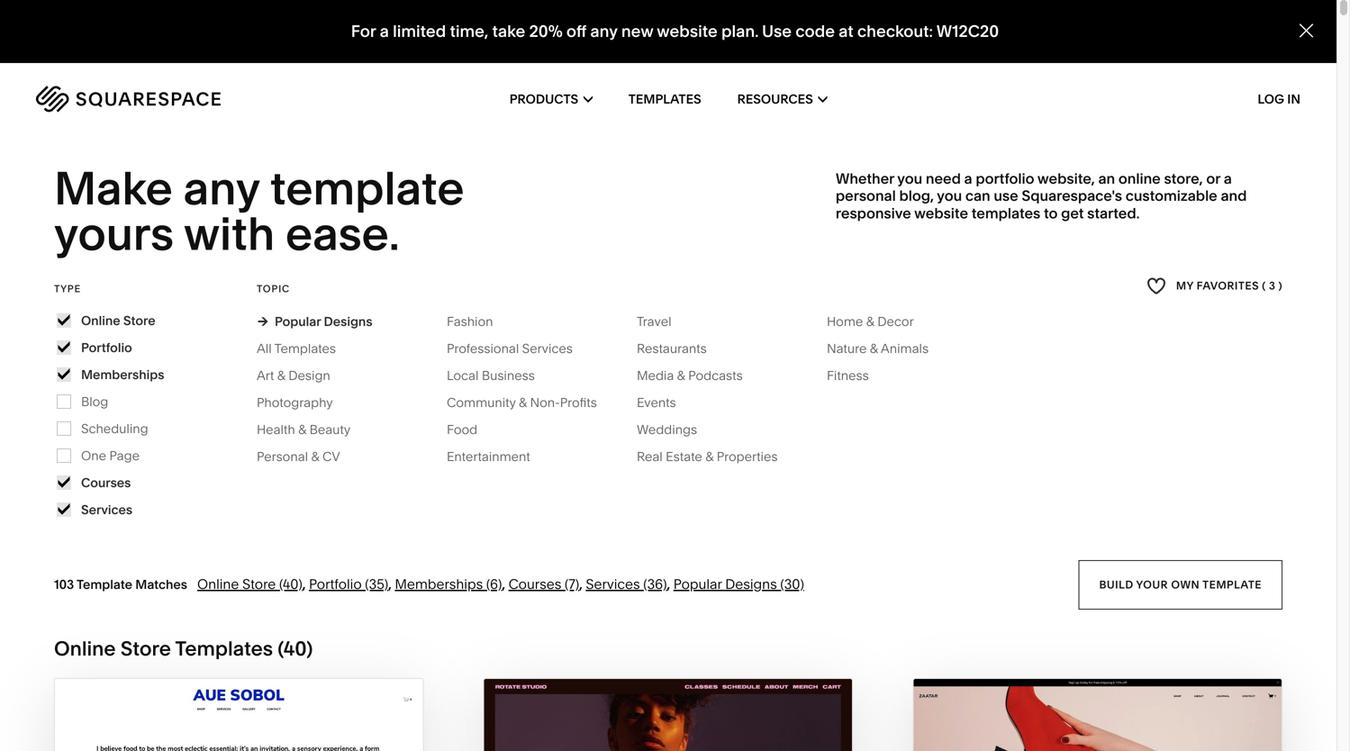 Task type: vqa. For each thing, say whether or not it's contained in the screenshot.
middle the Services
yes



Task type: locate. For each thing, give the bounding box(es) containing it.
& for decor
[[866, 314, 875, 329]]

matches
[[135, 577, 187, 592]]

( left 3
[[1263, 279, 1266, 292]]

resources button
[[738, 63, 827, 135]]

& left cv
[[311, 449, 319, 464]]

a right need
[[965, 170, 973, 187]]

designs up all templates link
[[324, 314, 373, 329]]

templates down for a limited time, take 20% off any new website plan. use code at checkout: w12c20
[[629, 91, 702, 107]]

templates
[[629, 91, 702, 107], [274, 341, 336, 356], [175, 636, 273, 661]]

2 vertical spatial templates
[[175, 636, 273, 661]]

non-
[[530, 395, 560, 410]]

own
[[1172, 578, 1200, 591]]

2 vertical spatial services
[[586, 576, 640, 593]]

portfolio
[[81, 340, 132, 355], [309, 576, 362, 593]]

a right or
[[1224, 170, 1232, 187]]

, left memberships (6) link
[[388, 576, 392, 593]]

memberships left (6)
[[395, 576, 483, 593]]

log             in link
[[1258, 91, 1301, 107]]

template
[[77, 577, 132, 592]]

get
[[1061, 204, 1084, 222]]

& for non-
[[519, 395, 527, 410]]

0 horizontal spatial memberships
[[81, 367, 164, 382]]

templates
[[972, 204, 1041, 222]]

3 , from the left
[[502, 576, 505, 593]]

0 horizontal spatial courses
[[81, 475, 131, 490]]

online up blog
[[81, 313, 120, 328]]

website right new
[[657, 21, 718, 41]]

0 vertical spatial template
[[270, 160, 464, 216]]

)
[[1279, 279, 1283, 292], [307, 636, 313, 661]]

log             in
[[1258, 91, 1301, 107]]

store for online store
[[123, 313, 156, 328]]

you left can
[[937, 187, 962, 205]]

for a limited time, take 20% off any new website plan. use code at checkout: w12c20
[[351, 21, 999, 41]]

& for animals
[[870, 341, 878, 356]]

you
[[898, 170, 923, 187], [937, 187, 962, 205]]

popular
[[275, 314, 321, 329], [674, 576, 722, 593]]

online store templates ( 40 )
[[54, 636, 313, 661]]

1 vertical spatial any
[[183, 160, 260, 216]]

online down template
[[54, 636, 116, 661]]

, left popular designs (30) link
[[667, 576, 671, 593]]

0 vertical spatial store
[[123, 313, 156, 328]]

popular right (36)
[[674, 576, 722, 593]]

off
[[567, 21, 587, 41]]

art
[[257, 368, 274, 383]]

1 horizontal spatial popular
[[674, 576, 722, 593]]

0 horizontal spatial template
[[270, 160, 464, 216]]

a
[[380, 21, 389, 41], [965, 170, 973, 187], [1224, 170, 1232, 187]]

rotate image
[[484, 679, 853, 751]]

0 vertical spatial website
[[657, 21, 718, 41]]

1 vertical spatial portfolio
[[309, 576, 362, 593]]

home
[[827, 314, 863, 329]]

1 vertical spatial designs
[[725, 576, 777, 593]]

online for online store
[[81, 313, 120, 328]]

1 horizontal spatial any
[[591, 21, 618, 41]]

make any template yours with ease.
[[54, 160, 474, 262]]

, left courses (7) link
[[502, 576, 505, 593]]

website down need
[[915, 204, 969, 222]]

& right health
[[298, 422, 306, 437]]

portfolio (35) link
[[309, 576, 388, 593]]

online right matches
[[197, 576, 239, 593]]

) down portfolio (35) link
[[307, 636, 313, 661]]

your
[[1137, 578, 1169, 591]]

fitness
[[827, 368, 869, 383]]

& left non-
[[519, 395, 527, 410]]

personal & cv
[[257, 449, 340, 464]]

( down the '(40)'
[[278, 636, 284, 661]]

popular up all templates
[[275, 314, 321, 329]]

0 horizontal spatial you
[[898, 170, 923, 187]]

all templates
[[257, 341, 336, 356]]

1 horizontal spatial website
[[915, 204, 969, 222]]

courses left (7)
[[509, 576, 562, 593]]

food
[[447, 422, 478, 437]]

1 horizontal spatial services
[[522, 341, 573, 356]]

& right estate
[[706, 449, 714, 464]]

favorites
[[1197, 279, 1260, 292]]

restaurants
[[637, 341, 707, 356]]

0 vertical spatial designs
[[324, 314, 373, 329]]

all templates link
[[257, 341, 354, 356]]

type
[[54, 283, 81, 295]]

website,
[[1038, 170, 1095, 187]]

home & decor
[[827, 314, 914, 329]]

squarespace's
[[1022, 187, 1123, 205]]

1 vertical spatial website
[[915, 204, 969, 222]]

1 vertical spatial online
[[197, 576, 239, 593]]

1 , from the left
[[302, 576, 306, 593]]

2 horizontal spatial services
[[586, 576, 640, 593]]

design
[[289, 368, 330, 383]]

1 horizontal spatial memberships
[[395, 576, 483, 593]]

& right art
[[277, 368, 285, 383]]

0 horizontal spatial designs
[[324, 314, 373, 329]]

products
[[510, 91, 579, 107]]

0 horizontal spatial any
[[183, 160, 260, 216]]

professional services
[[447, 341, 573, 356]]

scheduling
[[81, 421, 148, 436]]

40
[[284, 636, 307, 661]]

2 vertical spatial online
[[54, 636, 116, 661]]

1 vertical spatial popular
[[674, 576, 722, 593]]

1 vertical spatial template
[[1203, 578, 1262, 591]]

0 vertical spatial online
[[81, 313, 120, 328]]

& right media
[[677, 368, 685, 383]]

1 vertical spatial store
[[242, 576, 276, 593]]

aue sobol image
[[55, 679, 423, 751]]

services down one page
[[81, 502, 132, 517]]

services up "business"
[[522, 341, 573, 356]]

properties
[[717, 449, 778, 464]]

0 horizontal spatial services
[[81, 502, 132, 517]]

templates link
[[629, 63, 702, 135]]

profits
[[560, 395, 597, 410]]

started.
[[1088, 204, 1140, 222]]

103 template matches
[[54, 577, 187, 592]]

professional
[[447, 341, 519, 356]]

20%
[[529, 21, 563, 41]]

1 vertical spatial services
[[81, 502, 132, 517]]

online
[[1119, 170, 1161, 187]]

1 horizontal spatial template
[[1203, 578, 1262, 591]]

1 vertical spatial )
[[307, 636, 313, 661]]

designs left (30)
[[725, 576, 777, 593]]

responsive
[[836, 204, 912, 222]]

4 , from the left
[[579, 576, 583, 593]]

0 vertical spatial popular
[[275, 314, 321, 329]]

0 vertical spatial portfolio
[[81, 340, 132, 355]]

personal
[[836, 187, 896, 205]]

all
[[257, 341, 272, 356]]

1 vertical spatial courses
[[509, 576, 562, 593]]

a right for
[[380, 21, 389, 41]]

0 vertical spatial templates
[[629, 91, 702, 107]]

local
[[447, 368, 479, 383]]

0 vertical spatial )
[[1279, 279, 1283, 292]]

&
[[866, 314, 875, 329], [870, 341, 878, 356], [277, 368, 285, 383], [677, 368, 685, 383], [519, 395, 527, 410], [298, 422, 306, 437], [311, 449, 319, 464], [706, 449, 714, 464]]

media & podcasts
[[637, 368, 743, 383]]

fashion link
[[447, 314, 511, 329]]

(40)
[[279, 576, 302, 593]]

& for beauty
[[298, 422, 306, 437]]

templates up art & design link
[[274, 341, 336, 356]]

1 vertical spatial templates
[[274, 341, 336, 356]]

local business
[[447, 368, 535, 383]]

website inside whether you need a portfolio website, an online store, or a personal blog, you can use squarespace's customizable and responsive website templates to get started.
[[915, 204, 969, 222]]

, left portfolio (35) link
[[302, 576, 306, 593]]

store for online store templates ( 40 )
[[120, 636, 171, 661]]

portfolio down online store
[[81, 340, 132, 355]]

online
[[81, 313, 120, 328], [197, 576, 239, 593], [54, 636, 116, 661]]

0 horizontal spatial )
[[307, 636, 313, 661]]

) right 3
[[1279, 279, 1283, 292]]

you left need
[[898, 170, 923, 187]]

entertainment
[[447, 449, 530, 464]]

,
[[302, 576, 306, 593], [388, 576, 392, 593], [502, 576, 505, 593], [579, 576, 583, 593], [667, 576, 671, 593]]

2 vertical spatial store
[[120, 636, 171, 661]]

& right home
[[866, 314, 875, 329]]

popular designs link
[[257, 314, 373, 329]]

estate
[[666, 449, 703, 464]]

services right (7)
[[586, 576, 640, 593]]

, left "services (36)" link
[[579, 576, 583, 593]]

1 horizontal spatial you
[[937, 187, 962, 205]]

courses down one page
[[81, 475, 131, 490]]

memberships up blog
[[81, 367, 164, 382]]

build your own template button
[[1079, 560, 1283, 610]]

designs
[[324, 314, 373, 329], [725, 576, 777, 593]]

real estate & properties link
[[637, 449, 796, 464]]

can
[[966, 187, 991, 205]]

& for design
[[277, 368, 285, 383]]

personal & cv link
[[257, 449, 358, 464]]

portfolio left (35)
[[309, 576, 362, 593]]

template inside button
[[1203, 578, 1262, 591]]

portfolio
[[976, 170, 1035, 187]]

1 horizontal spatial designs
[[725, 576, 777, 593]]

1 vertical spatial (
[[278, 636, 284, 661]]

build your own template
[[1100, 578, 1262, 591]]

templates up aue sobol image
[[175, 636, 273, 661]]

2 horizontal spatial templates
[[629, 91, 702, 107]]

health & beauty link
[[257, 422, 369, 437]]

ease.
[[286, 206, 400, 262]]

1 horizontal spatial portfolio
[[309, 576, 362, 593]]

& right nature
[[870, 341, 878, 356]]

1 horizontal spatial (
[[1263, 279, 1266, 292]]

real estate & properties
[[637, 449, 778, 464]]

community & non-profits link
[[447, 395, 615, 410]]

local business link
[[447, 368, 553, 383]]

online store (40) , portfolio (35) , memberships (6) , courses (7) , services (36) , popular designs (30)
[[197, 576, 804, 593]]

(6)
[[486, 576, 502, 593]]



Task type: describe. For each thing, give the bounding box(es) containing it.
0 horizontal spatial portfolio
[[81, 340, 132, 355]]

5 , from the left
[[667, 576, 671, 593]]

& for cv
[[311, 449, 319, 464]]

0 vertical spatial courses
[[81, 475, 131, 490]]

limited
[[393, 21, 446, 41]]

(30)
[[781, 576, 804, 593]]

0 horizontal spatial popular
[[275, 314, 321, 329]]

in
[[1288, 91, 1301, 107]]

0 vertical spatial any
[[591, 21, 618, 41]]

health
[[257, 422, 295, 437]]

(35)
[[365, 576, 388, 593]]

popular designs (30) link
[[674, 576, 804, 593]]

0 horizontal spatial templates
[[175, 636, 273, 661]]

nature & animals
[[827, 341, 929, 356]]

to
[[1044, 204, 1058, 222]]

or
[[1207, 170, 1221, 187]]

popular designs
[[275, 314, 373, 329]]

2 horizontal spatial a
[[1224, 170, 1232, 187]]

travel link
[[637, 314, 690, 329]]

any inside make any template yours with ease.
[[183, 160, 260, 216]]

make
[[54, 160, 173, 216]]

events link
[[637, 395, 694, 410]]

1 horizontal spatial a
[[965, 170, 973, 187]]

nature & animals link
[[827, 341, 947, 356]]

memberships (6) link
[[395, 576, 502, 593]]

online store
[[81, 313, 156, 328]]

make any template yours with ease. main content
[[0, 0, 1351, 751]]

0 vertical spatial services
[[522, 341, 573, 356]]

0 vertical spatial (
[[1263, 279, 1266, 292]]

0 vertical spatial memberships
[[81, 367, 164, 382]]

1 horizontal spatial )
[[1279, 279, 1283, 292]]

online for online store templates ( 40 )
[[54, 636, 116, 661]]

restaurants link
[[637, 341, 725, 356]]

2 , from the left
[[388, 576, 392, 593]]

decor
[[878, 314, 914, 329]]

home & decor link
[[827, 314, 932, 329]]

1 horizontal spatial courses
[[509, 576, 562, 593]]

at
[[839, 21, 854, 41]]

plan.
[[722, 21, 759, 41]]

with
[[184, 206, 275, 262]]

events
[[637, 395, 676, 410]]

services (36) link
[[586, 576, 667, 593]]

store for online store (40) , portfolio (35) , memberships (6) , courses (7) , services (36) , popular designs (30)
[[242, 576, 276, 593]]

fashion
[[447, 314, 493, 329]]

community
[[447, 395, 516, 410]]

fitness link
[[827, 368, 887, 383]]

0 horizontal spatial website
[[657, 21, 718, 41]]

online store (40) link
[[197, 576, 302, 593]]

1 horizontal spatial templates
[[274, 341, 336, 356]]

art & design
[[257, 368, 330, 383]]

art & design link
[[257, 368, 348, 383]]

nature
[[827, 341, 867, 356]]

whether you need a portfolio website, an online store, or a personal blog, you can use squarespace's customizable and responsive website templates to get started.
[[836, 170, 1247, 222]]

media & podcasts link
[[637, 368, 761, 383]]

0 horizontal spatial (
[[278, 636, 284, 661]]

food link
[[447, 422, 496, 437]]

podcasts
[[688, 368, 743, 383]]

yours
[[54, 206, 174, 262]]

online for online store (40) , portfolio (35) , memberships (6) , courses (7) , services (36) , popular designs (30)
[[197, 576, 239, 593]]

photography
[[257, 395, 333, 410]]

media
[[637, 368, 674, 383]]

squarespace logo image
[[36, 86, 221, 113]]

page
[[109, 448, 140, 463]]

my
[[1177, 279, 1194, 292]]

store,
[[1164, 170, 1203, 187]]

resources
[[738, 91, 813, 107]]

my favorites ( 3 ) link
[[1147, 274, 1283, 298]]

need
[[926, 170, 961, 187]]

personal
[[257, 449, 308, 464]]

whether
[[836, 170, 895, 187]]

use
[[762, 21, 792, 41]]

0 horizontal spatial a
[[380, 21, 389, 41]]

and
[[1221, 187, 1247, 205]]

3
[[1269, 279, 1276, 292]]

photography link
[[257, 395, 351, 410]]

blog
[[81, 394, 108, 409]]

cv
[[323, 449, 340, 464]]

blog,
[[900, 187, 934, 205]]

(7)
[[565, 576, 579, 593]]

courses (7) link
[[509, 576, 579, 593]]

weddings link
[[637, 422, 715, 437]]

take
[[492, 21, 525, 41]]

template inside make any template yours with ease.
[[270, 160, 464, 216]]

community & non-profits
[[447, 395, 597, 410]]

w12c20
[[937, 21, 999, 41]]

1 vertical spatial memberships
[[395, 576, 483, 593]]

professional services link
[[447, 341, 591, 356]]

checkout:
[[858, 21, 933, 41]]

log
[[1258, 91, 1285, 107]]

(36)
[[643, 576, 667, 593]]

& for podcasts
[[677, 368, 685, 383]]

new
[[622, 21, 654, 41]]

my favorites ( 3 )
[[1177, 279, 1283, 292]]

use
[[994, 187, 1019, 205]]

zaatar image
[[914, 679, 1282, 751]]

an
[[1099, 170, 1116, 187]]

travel
[[637, 314, 672, 329]]

customizable
[[1126, 187, 1218, 205]]



